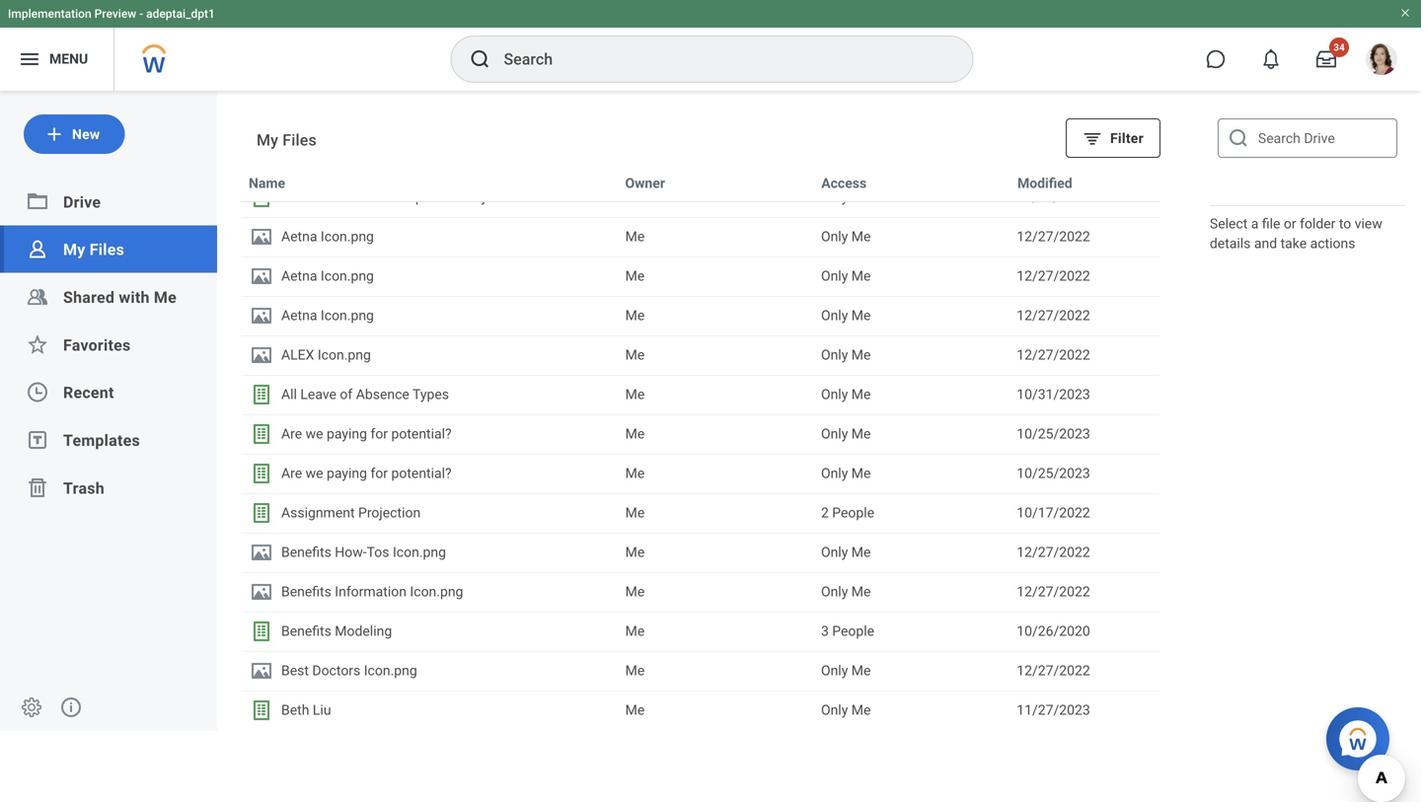 Task type: describe. For each thing, give the bounding box(es) containing it.
jacqueline
[[388, 189, 455, 205]]

close environment banner image
[[1400, 7, 1412, 19]]

liu
[[313, 702, 331, 719]]

leave
[[300, 386, 337, 403]]

justify image
[[18, 47, 41, 71]]

only for 1st aetna icon.png link from the top
[[821, 229, 848, 245]]

beth
[[281, 702, 309, 719]]

add
[[281, 189, 306, 205]]

grid inside item list 'element'
[[241, 163, 1161, 730]]

file
[[1262, 216, 1281, 232]]

shared with me
[[63, 288, 177, 307]]

me cell for 1st aetna icon.png link from the top
[[618, 218, 813, 256]]

3
[[821, 623, 829, 640]]

my files button
[[63, 241, 124, 259]]

1 we from the top
[[306, 426, 323, 442]]

drive button
[[63, 193, 101, 212]]

row containing name
[[241, 163, 1161, 202]]

only me for 1st aetna icon.png link from the top
[[821, 229, 871, 245]]

user image
[[26, 237, 49, 261]]

best
[[281, 663, 309, 679]]

select
[[1210, 216, 1248, 232]]

to
[[1339, 216, 1352, 232]]

aetna icon.png for 1st aetna icon.png link from the top
[[281, 229, 374, 245]]

34 button
[[1305, 38, 1349, 81]]

8 only from the top
[[821, 465, 848, 482]]

34
[[1334, 41, 1345, 53]]

me cell for alex icon.png link
[[618, 337, 813, 374]]

me cell for benefits how-tos icon.png link
[[618, 534, 813, 572]]

only for 1st aetna icon.png link from the bottom
[[821, 307, 848, 324]]

3 row from the top
[[241, 217, 1161, 257]]

12/27/2022 for the only me link for me cell for benefits how-tos icon.png link
[[1017, 544, 1090, 561]]

only for the best doctors icon.png link on the bottom left of the page
[[821, 663, 848, 679]]

projection
[[358, 505, 421, 521]]

2 workbook image from the top
[[250, 383, 273, 407]]

7 only from the top
[[821, 426, 848, 442]]

only me link for me cell for the "all leave of absence types" link
[[821, 384, 1001, 406]]

me cell for "add vaccination: jacqueline desjardins" "link" at the left top of the page
[[618, 179, 813, 216]]

shared with me image
[[26, 285, 49, 309]]

me cell for assignment projection link in the bottom left of the page
[[618, 495, 813, 532]]

2 are we paying for potential? from the top
[[281, 465, 452, 482]]

row containing best doctors icon.png
[[241, 652, 1161, 691]]

menu
[[49, 51, 88, 67]]

assignment projection link
[[250, 501, 610, 525]]

6 workbook image from the top
[[250, 620, 273, 644]]

only for "add vaccination: jacqueline desjardins" "link" at the left top of the page
[[821, 189, 848, 205]]

only me link for seventh me cell from the top
[[821, 423, 1001, 445]]

-
[[139, 7, 143, 21]]

actions
[[1311, 235, 1356, 252]]

adeptai_dpt1
[[146, 7, 215, 21]]

me cell for 1st aetna icon.png link from the bottom
[[618, 297, 813, 335]]

only me link for me cell corresponding to the best doctors icon.png link on the bottom left of the page
[[821, 660, 1001, 682]]

vaccination:
[[309, 189, 385, 205]]

1 vertical spatial my
[[63, 241, 85, 259]]

workbook image for "add vaccination: jacqueline desjardins" "link" at the left top of the page
[[250, 186, 273, 209]]

shared with me button
[[63, 288, 177, 307]]

aetna for 1st aetna icon.png link from the bottom
[[281, 307, 317, 324]]

3 workbook image from the top
[[250, 422, 273, 446]]

filter
[[1111, 130, 1144, 146]]

only for the "all leave of absence types" link
[[821, 386, 848, 403]]

my inside item list 'element'
[[257, 131, 278, 150]]

only for benefits how-tos icon.png link
[[821, 544, 848, 561]]

drive
[[63, 193, 101, 212]]

all leave of absence types link
[[250, 383, 610, 407]]

alex
[[281, 347, 314, 363]]

types
[[413, 386, 449, 403]]

only me link for me cell related to 2nd aetna icon.png link from the bottom
[[821, 266, 1001, 287]]

name
[[249, 175, 285, 192]]

tos
[[367, 544, 389, 561]]

all
[[281, 386, 297, 403]]

inbox large image
[[1317, 49, 1337, 69]]

benefits information icon.png
[[281, 584, 463, 600]]

best doctors icon.png link
[[250, 659, 610, 683]]

12/27/2022 for the only me link associated with me cell related to 1st aetna icon.png link from the bottom
[[1017, 307, 1090, 324]]

beth liu link
[[250, 699, 610, 723]]

benefits modeling
[[281, 623, 392, 640]]

a
[[1251, 216, 1259, 232]]

only me link for me cell associated with benefits information icon.png link
[[821, 581, 1001, 603]]

filter image
[[1083, 128, 1103, 148]]

implementation preview -   adeptai_dpt1
[[8, 7, 215, 21]]

row containing benefits modeling
[[241, 612, 1161, 652]]

of
[[340, 386, 353, 403]]

information
[[335, 584, 407, 600]]

only me link for me cell associated with 1st aetna icon.png link from the top
[[821, 226, 1001, 248]]

add vaccination: jacqueline desjardins link
[[250, 186, 610, 209]]

4 workbook image from the top
[[250, 462, 273, 486]]

8 row from the top
[[241, 415, 1161, 454]]

3 aetna icon.png link from the top
[[250, 304, 610, 328]]

modeling
[[335, 623, 392, 640]]

5 row from the top
[[241, 296, 1161, 336]]

only me link for me cell associated with alex icon.png link
[[821, 345, 1001, 366]]

details
[[1210, 235, 1251, 252]]

are for fifth workbook image from the bottom of the grid containing name
[[281, 426, 302, 442]]

benefits how-tos icon.png
[[281, 544, 446, 561]]

alex icon.png
[[281, 347, 371, 363]]

filter button
[[1066, 118, 1161, 158]]

how-
[[335, 544, 367, 561]]

aetna for 1st aetna icon.png link from the top
[[281, 229, 317, 245]]

assignment projection
[[281, 505, 421, 521]]

are we paying for potential? link for seventh me cell from the top
[[250, 422, 610, 446]]

benefits for benefits how-tos icon.png
[[281, 544, 332, 561]]

select a file or folder to view details and take actions
[[1210, 216, 1383, 252]]

only me for beth liu link
[[821, 702, 871, 719]]

9 row from the top
[[241, 454, 1161, 494]]

info image
[[59, 696, 83, 720]]

only for benefits information icon.png link
[[821, 584, 848, 600]]

benefits modeling link
[[250, 620, 610, 644]]

11/27/2023
[[1017, 702, 1090, 719]]

item list element
[[217, 91, 1185, 731]]

10/17/2022
[[1017, 505, 1090, 521]]

absence
[[356, 386, 410, 403]]

only me link for "add vaccination: jacqueline desjardins" "link" at the left top of the page's me cell
[[821, 187, 1001, 208]]

1 10/25/2023 from the top
[[1017, 426, 1090, 442]]

doctors
[[312, 663, 361, 679]]

me cell for benefits information icon.png link
[[618, 574, 813, 611]]

preview
[[94, 7, 136, 21]]

add vaccination: jacqueline desjardins
[[281, 189, 523, 205]]

4 workbook image from the top
[[250, 462, 273, 486]]

menu button
[[0, 28, 114, 91]]

me cell for 2nd aetna icon.png link from the bottom
[[618, 258, 813, 295]]

1 for from the top
[[371, 426, 388, 442]]

11/02/2023
[[1017, 189, 1090, 205]]

7 me cell from the top
[[618, 416, 813, 453]]

3 people
[[821, 623, 875, 640]]

row containing assignment projection
[[241, 494, 1161, 533]]

shared
[[63, 288, 115, 307]]

only me for benefits how-tos icon.png link
[[821, 544, 871, 561]]

row containing benefits how-tos icon.png
[[241, 533, 1161, 573]]

people for 3 people
[[832, 623, 875, 640]]

me cell for the benefits modeling link at the left bottom
[[618, 613, 813, 651]]

new button
[[24, 115, 125, 154]]

aetna for 2nd aetna icon.png link from the bottom
[[281, 268, 317, 284]]

modified
[[1018, 175, 1073, 192]]

view
[[1355, 216, 1383, 232]]

my files inside item list 'element'
[[257, 131, 317, 150]]



Task type: vqa. For each thing, say whether or not it's contained in the screenshot.


Task type: locate. For each thing, give the bounding box(es) containing it.
Search Workday  search field
[[504, 38, 932, 81]]

0 vertical spatial aetna
[[281, 229, 317, 245]]

1 vertical spatial my files
[[63, 241, 124, 259]]

people for 2 people
[[832, 505, 875, 521]]

me cell
[[618, 179, 813, 216], [618, 218, 813, 256], [618, 258, 813, 295], [618, 297, 813, 335], [618, 337, 813, 374], [618, 376, 813, 414], [618, 416, 813, 453], [618, 455, 813, 493], [618, 495, 813, 532], [618, 534, 813, 572], [618, 574, 813, 611], [618, 613, 813, 651], [618, 652, 813, 690], [618, 692, 813, 729]]

1 aetna from the top
[[281, 229, 317, 245]]

only
[[821, 189, 848, 205], [821, 229, 848, 245], [821, 268, 848, 284], [821, 307, 848, 324], [821, 347, 848, 363], [821, 386, 848, 403], [821, 426, 848, 442], [821, 465, 848, 482], [821, 544, 848, 561], [821, 584, 848, 600], [821, 663, 848, 679], [821, 702, 848, 719]]

9 me cell from the top
[[618, 495, 813, 532]]

benefits up best
[[281, 623, 332, 640]]

are
[[281, 426, 302, 442], [281, 465, 302, 482]]

2 10/25/2023 from the top
[[1017, 465, 1090, 482]]

benefits for benefits modeling
[[281, 623, 332, 640]]

1 row from the top
[[241, 163, 1161, 202]]

files up "shared with me"
[[90, 241, 124, 259]]

document image
[[250, 225, 273, 249], [250, 265, 273, 288], [250, 265, 273, 288], [250, 304, 273, 328], [250, 344, 273, 367], [250, 541, 273, 565], [250, 580, 273, 604], [250, 580, 273, 604]]

benefits down 'assignment'
[[281, 544, 332, 561]]

gear image
[[20, 696, 43, 720]]

trash button
[[63, 479, 105, 498]]

only me for the "all leave of absence types" link
[[821, 386, 871, 403]]

workbook image
[[250, 186, 273, 209], [250, 383, 273, 407], [250, 422, 273, 446], [250, 462, 273, 486], [250, 501, 273, 525], [250, 620, 273, 644], [250, 699, 273, 723]]

row containing all leave of absence types
[[241, 375, 1161, 415]]

access button
[[818, 172, 871, 195]]

people right 3
[[832, 623, 875, 640]]

workbook image for assignment projection link in the bottom left of the page
[[250, 501, 273, 525]]

12/27/2022 for the only me link for me cell corresponding to the best doctors icon.png link on the bottom left of the page
[[1017, 663, 1090, 679]]

all leave of absence types
[[281, 386, 449, 403]]

12 only me link from the top
[[821, 700, 1001, 722]]

workbook image for sixth workbook icon from the bottom of the grid containing name
[[250, 383, 273, 407]]

2 for from the top
[[371, 465, 388, 482]]

are we paying for potential? link for 7th me cell from the bottom
[[250, 462, 610, 486]]

2 are we paying for potential? link from the top
[[250, 462, 610, 486]]

1 people from the top
[[832, 505, 875, 521]]

1 vertical spatial are
[[281, 465, 302, 482]]

grid containing name
[[241, 163, 1161, 730]]

2 potential? from the top
[[391, 465, 452, 482]]

1 vertical spatial benefits
[[281, 584, 332, 600]]

4 only me link from the top
[[821, 305, 1001, 327]]

my files up 'name'
[[257, 131, 317, 150]]

4 me cell from the top
[[618, 297, 813, 335]]

me cell for beth liu link
[[618, 692, 813, 729]]

1 vertical spatial are we paying for potential? link
[[250, 462, 610, 486]]

3 12/27/2022 from the top
[[1017, 307, 1090, 324]]

and
[[1255, 235, 1277, 252]]

1 vertical spatial are we paying for potential?
[[281, 465, 452, 482]]

11 me cell from the top
[[618, 574, 813, 611]]

3 benefits from the top
[[281, 623, 332, 640]]

8 only me from the top
[[821, 465, 871, 482]]

are we paying for potential? link up assignment projection link in the bottom left of the page
[[250, 462, 610, 486]]

aetna
[[281, 229, 317, 245], [281, 268, 317, 284], [281, 307, 317, 324]]

1 horizontal spatial my
[[257, 131, 278, 150]]

0 vertical spatial people
[[832, 505, 875, 521]]

only for beth liu link
[[821, 702, 848, 719]]

notifications large image
[[1262, 49, 1281, 69]]

5 workbook image from the top
[[250, 501, 273, 525]]

1 aetna icon.png link from the top
[[250, 225, 610, 249]]

owner button
[[621, 172, 669, 195]]

1 vertical spatial 10/25/2023
[[1017, 465, 1090, 482]]

paying down of
[[327, 426, 367, 442]]

3 people link
[[821, 621, 1001, 643]]

5 only me from the top
[[821, 347, 871, 363]]

2 vertical spatial aetna icon.png link
[[250, 304, 610, 328]]

are we paying for potential? down all leave of absence types on the left of the page
[[281, 426, 452, 442]]

workbook image for 6th workbook icon from the top of the grid containing name
[[250, 620, 273, 644]]

desjardins
[[459, 189, 523, 205]]

files up 'name'
[[283, 131, 317, 150]]

11 only me link from the top
[[821, 660, 1001, 682]]

9 only from the top
[[821, 544, 848, 561]]

4 only me from the top
[[821, 307, 871, 324]]

are we paying for potential? up assignment projection
[[281, 465, 452, 482]]

aetna icon.png
[[281, 229, 374, 245], [281, 268, 374, 284], [281, 307, 374, 324]]

6 only me from the top
[[821, 386, 871, 403]]

only for alex icon.png link
[[821, 347, 848, 363]]

14 me cell from the top
[[618, 692, 813, 729]]

1 are we paying for potential? link from the top
[[250, 422, 610, 446]]

2 people from the top
[[832, 623, 875, 640]]

10 only me link from the top
[[821, 581, 1001, 603]]

1 vertical spatial aetna icon.png
[[281, 268, 374, 284]]

0 horizontal spatial files
[[90, 241, 124, 259]]

benefits up benefits modeling
[[281, 584, 332, 600]]

only me
[[821, 189, 871, 205], [821, 229, 871, 245], [821, 268, 871, 284], [821, 307, 871, 324], [821, 347, 871, 363], [821, 386, 871, 403], [821, 426, 871, 442], [821, 465, 871, 482], [821, 544, 871, 561], [821, 584, 871, 600], [821, 663, 871, 679], [821, 702, 871, 719]]

0 vertical spatial my
[[257, 131, 278, 150]]

benefits
[[281, 544, 332, 561], [281, 584, 332, 600], [281, 623, 332, 640]]

plus image
[[44, 124, 64, 144]]

15 row from the top
[[241, 691, 1161, 730]]

1 vertical spatial we
[[306, 465, 323, 482]]

1 are from the top
[[281, 426, 302, 442]]

3 aetna icon.png from the top
[[281, 307, 374, 324]]

paying up assignment projection
[[327, 465, 367, 482]]

benefits information icon.png link
[[250, 580, 610, 604]]

0 vertical spatial potential?
[[391, 426, 452, 442]]

row containing benefits information icon.png
[[241, 573, 1161, 612]]

1 horizontal spatial files
[[283, 131, 317, 150]]

benefits for benefits information icon.png
[[281, 584, 332, 600]]

2 we from the top
[[306, 465, 323, 482]]

0 vertical spatial are we paying for potential?
[[281, 426, 452, 442]]

only me link for 7th me cell from the bottom
[[821, 463, 1001, 485]]

0 vertical spatial are
[[281, 426, 302, 442]]

only me link for me cell for benefits how-tos icon.png link
[[821, 542, 1001, 564]]

best doctors icon.png
[[281, 663, 417, 679]]

0 vertical spatial paying
[[327, 426, 367, 442]]

2
[[821, 505, 829, 521]]

6 row from the top
[[241, 336, 1161, 375]]

clock image
[[26, 381, 49, 404]]

2 aetna from the top
[[281, 268, 317, 284]]

paying
[[327, 426, 367, 442], [327, 465, 367, 482]]

only me for the best doctors icon.png link on the bottom left of the page
[[821, 663, 871, 679]]

7 only me link from the top
[[821, 423, 1001, 445]]

2 people link
[[821, 502, 1001, 524]]

5 only me link from the top
[[821, 345, 1001, 366]]

potential?
[[391, 426, 452, 442], [391, 465, 452, 482]]

2 vertical spatial benefits
[[281, 623, 332, 640]]

access
[[822, 175, 867, 192]]

12 row from the top
[[241, 573, 1161, 612]]

6 me cell from the top
[[618, 376, 813, 414]]

0 vertical spatial aetna icon.png
[[281, 229, 374, 245]]

10/26/2020
[[1017, 623, 1090, 640]]

12/27/2022 for the only me link corresponding to me cell related to 2nd aetna icon.png link from the bottom
[[1017, 268, 1090, 284]]

5 12/27/2022 from the top
[[1017, 544, 1090, 561]]

with
[[119, 288, 150, 307]]

1 vertical spatial potential?
[[391, 465, 452, 482]]

1 vertical spatial for
[[371, 465, 388, 482]]

potential? for fifth workbook icon from the bottom of the grid containing name
[[391, 426, 452, 442]]

beth liu
[[281, 702, 331, 719]]

we
[[306, 426, 323, 442], [306, 465, 323, 482]]

my files
[[257, 131, 317, 150], [63, 241, 124, 259]]

me cell for the "all leave of absence types" link
[[618, 376, 813, 414]]

1 vertical spatial files
[[90, 241, 124, 259]]

7 workbook image from the top
[[250, 699, 273, 723]]

11 row from the top
[[241, 533, 1161, 573]]

my files up shared
[[63, 241, 124, 259]]

alex icon.png link
[[250, 344, 610, 367]]

3 only me link from the top
[[821, 266, 1001, 287]]

1 vertical spatial aetna
[[281, 268, 317, 284]]

8 only me link from the top
[[821, 463, 1001, 485]]

2 are from the top
[[281, 465, 302, 482]]

10/25/2023 down 10/31/2023
[[1017, 426, 1090, 442]]

only me for 2nd aetna icon.png link from the bottom
[[821, 268, 871, 284]]

1 vertical spatial people
[[832, 623, 875, 640]]

10 only from the top
[[821, 584, 848, 600]]

icon.png
[[321, 229, 374, 245], [321, 268, 374, 284], [321, 307, 374, 324], [318, 347, 371, 363], [393, 544, 446, 561], [410, 584, 463, 600], [364, 663, 417, 679]]

14 row from the top
[[241, 652, 1161, 691]]

for
[[371, 426, 388, 442], [371, 465, 388, 482]]

1 vertical spatial aetna icon.png link
[[250, 265, 610, 288]]

star image
[[26, 333, 49, 357]]

11 only me from the top
[[821, 663, 871, 679]]

0 horizontal spatial my
[[63, 241, 85, 259]]

row
[[241, 163, 1161, 202], [241, 178, 1161, 217], [241, 217, 1161, 257], [241, 257, 1161, 296], [241, 296, 1161, 336], [241, 336, 1161, 375], [241, 375, 1161, 415], [241, 415, 1161, 454], [241, 454, 1161, 494], [241, 494, 1161, 533], [241, 533, 1161, 573], [241, 573, 1161, 612], [241, 612, 1161, 652], [241, 652, 1161, 691], [241, 691, 1161, 730]]

search image
[[468, 47, 492, 71]]

2 only me from the top
[[821, 229, 871, 245]]

4 row from the top
[[241, 257, 1161, 296]]

are we paying for potential?
[[281, 426, 452, 442], [281, 465, 452, 482]]

are down all in the left of the page
[[281, 426, 302, 442]]

0 vertical spatial are we paying for potential? link
[[250, 422, 610, 446]]

12/27/2022 for me cell associated with alex icon.png link the only me link
[[1017, 347, 1090, 363]]

row containing alex icon.png
[[241, 336, 1161, 375]]

2 only from the top
[[821, 229, 848, 245]]

recent
[[63, 384, 114, 402]]

2 vertical spatial aetna
[[281, 307, 317, 324]]

trash image
[[26, 476, 49, 500]]

aetna icon.png link
[[250, 225, 610, 249], [250, 265, 610, 288], [250, 304, 610, 328]]

1 horizontal spatial my files
[[257, 131, 317, 150]]

are we paying for potential? link down the "all leave of absence types" link
[[250, 422, 610, 446]]

favorites
[[63, 336, 131, 355]]

8 me cell from the top
[[618, 455, 813, 493]]

2 aetna icon.png from the top
[[281, 268, 374, 284]]

assignment
[[281, 505, 355, 521]]

potential? for 4th workbook icon from the bottom of the grid containing name
[[391, 465, 452, 482]]

search drive field
[[1218, 118, 1398, 158]]

row containing beth liu
[[241, 691, 1161, 730]]

10/25/2023
[[1017, 426, 1090, 442], [1017, 465, 1090, 482]]

0 horizontal spatial my files
[[63, 241, 124, 259]]

files inside item list 'element'
[[283, 131, 317, 150]]

owner
[[625, 175, 665, 192]]

4 only from the top
[[821, 307, 848, 324]]

2 aetna icon.png link from the top
[[250, 265, 610, 288]]

profile logan mcneil image
[[1366, 43, 1398, 79]]

or
[[1284, 216, 1297, 232]]

12/27/2022 for the only me link associated with me cell associated with benefits information icon.png link
[[1017, 584, 1090, 600]]

people right 2
[[832, 505, 875, 521]]

12 me cell from the top
[[618, 613, 813, 651]]

0 vertical spatial we
[[306, 426, 323, 442]]

12/27/2022 for me cell associated with 1st aetna icon.png link from the top's the only me link
[[1017, 229, 1090, 245]]

3 only me from the top
[[821, 268, 871, 284]]

9 only me link from the top
[[821, 542, 1001, 564]]

6 only me link from the top
[[821, 384, 1001, 406]]

are up 'assignment'
[[281, 465, 302, 482]]

1 12/27/2022 from the top
[[1017, 229, 1090, 245]]

grid
[[241, 163, 1161, 730]]

3 me cell from the top
[[618, 258, 813, 295]]

we up 'assignment'
[[306, 465, 323, 482]]

for up projection
[[371, 465, 388, 482]]

2 workbook image from the top
[[250, 383, 273, 407]]

5 workbook image from the top
[[250, 501, 273, 525]]

my up 'name'
[[257, 131, 278, 150]]

2 paying from the top
[[327, 465, 367, 482]]

7 12/27/2022 from the top
[[1017, 663, 1090, 679]]

0 vertical spatial for
[[371, 426, 388, 442]]

11 only from the top
[[821, 663, 848, 679]]

potential? up assignment projection link in the bottom left of the page
[[391, 465, 452, 482]]

12/27/2022
[[1017, 229, 1090, 245], [1017, 268, 1090, 284], [1017, 307, 1090, 324], [1017, 347, 1090, 363], [1017, 544, 1090, 561], [1017, 584, 1090, 600], [1017, 663, 1090, 679]]

only me for benefits information icon.png link
[[821, 584, 871, 600]]

13 row from the top
[[241, 612, 1161, 652]]

10 row from the top
[[241, 494, 1161, 533]]

workbook image for 1st workbook icon from the bottom
[[250, 699, 273, 723]]

favorites button
[[63, 336, 131, 355]]

take
[[1281, 235, 1307, 252]]

3 workbook image from the top
[[250, 422, 273, 446]]

new
[[72, 126, 100, 142]]

5 only from the top
[[821, 347, 848, 363]]

0 vertical spatial aetna icon.png link
[[250, 225, 610, 249]]

0 vertical spatial files
[[283, 131, 317, 150]]

aetna icon.png for 1st aetna icon.png link from the bottom
[[281, 307, 374, 324]]

only me link for me cell related to 1st aetna icon.png link from the bottom
[[821, 305, 1001, 327]]

only me for "add vaccination: jacqueline desjardins" "link" at the left top of the page
[[821, 189, 871, 205]]

0 vertical spatial benefits
[[281, 544, 332, 561]]

we down the leave
[[306, 426, 323, 442]]

1 workbook image from the top
[[250, 186, 273, 209]]

folder open image
[[26, 190, 49, 213]]

7 row from the top
[[241, 375, 1161, 415]]

only me for 1st aetna icon.png link from the bottom
[[821, 307, 871, 324]]

me cell for the best doctors icon.png link on the bottom left of the page
[[618, 652, 813, 690]]

only for 2nd aetna icon.png link from the bottom
[[821, 268, 848, 284]]

2 vertical spatial aetna icon.png
[[281, 307, 374, 324]]

only me link for me cell corresponding to beth liu link
[[821, 700, 1001, 722]]

are we paying for potential? link
[[250, 422, 610, 446], [250, 462, 610, 486]]

1 are we paying for potential? from the top
[[281, 426, 452, 442]]

folder
[[1300, 216, 1336, 232]]

6 workbook image from the top
[[250, 620, 273, 644]]

templates button
[[63, 431, 140, 450]]

benefits how-tos icon.png link
[[250, 541, 610, 565]]

my right user image
[[63, 241, 85, 259]]

10/25/2023 up 10/17/2022
[[1017, 465, 1090, 482]]

1 potential? from the top
[[391, 426, 452, 442]]

row containing add vaccination: jacqueline desjardins
[[241, 178, 1161, 217]]

search image
[[1227, 126, 1251, 150]]

potential? down the "all leave of absence types" link
[[391, 426, 452, 442]]

only me for alex icon.png link
[[821, 347, 871, 363]]

for down 'absence'
[[371, 426, 388, 442]]

1 only from the top
[[821, 189, 848, 205]]

1 benefits from the top
[[281, 544, 332, 561]]

1 me cell from the top
[[618, 179, 813, 216]]

2 benefits from the top
[[281, 584, 332, 600]]

1 only me link from the top
[[821, 187, 1001, 208]]

people inside 'link'
[[832, 623, 875, 640]]

1 vertical spatial paying
[[327, 465, 367, 482]]

1 workbook image from the top
[[250, 186, 273, 209]]

implementation
[[8, 7, 91, 21]]

me
[[625, 189, 645, 205], [852, 189, 871, 205], [625, 229, 645, 245], [852, 229, 871, 245], [625, 268, 645, 284], [852, 268, 871, 284], [154, 288, 177, 307], [625, 307, 645, 324], [852, 307, 871, 324], [625, 347, 645, 363], [852, 347, 871, 363], [625, 386, 645, 403], [852, 386, 871, 403], [625, 426, 645, 442], [852, 426, 871, 442], [625, 465, 645, 482], [852, 465, 871, 482], [625, 505, 645, 521], [625, 544, 645, 561], [852, 544, 871, 561], [625, 584, 645, 600], [852, 584, 871, 600], [625, 623, 645, 640], [625, 663, 645, 679], [852, 663, 871, 679], [625, 702, 645, 719], [852, 702, 871, 719]]

people
[[832, 505, 875, 521], [832, 623, 875, 640]]

13 me cell from the top
[[618, 652, 813, 690]]

10/31/2023
[[1017, 386, 1090, 403]]

9 only me from the top
[[821, 544, 871, 561]]

2 people
[[821, 505, 875, 521]]

templates
[[63, 431, 140, 450]]

1 paying from the top
[[327, 426, 367, 442]]

0 vertical spatial my files
[[257, 131, 317, 150]]

recent button
[[63, 384, 114, 402]]

aetna icon.png for 2nd aetna icon.png link from the bottom
[[281, 268, 374, 284]]

0 vertical spatial 10/25/2023
[[1017, 426, 1090, 442]]

workbook image
[[250, 186, 273, 209], [250, 383, 273, 407], [250, 422, 273, 446], [250, 462, 273, 486], [250, 501, 273, 525], [250, 620, 273, 644], [250, 699, 273, 723]]

7 only me from the top
[[821, 426, 871, 442]]

trash
[[63, 479, 105, 498]]

files
[[283, 131, 317, 150], [90, 241, 124, 259]]

6 12/27/2022 from the top
[[1017, 584, 1090, 600]]

2 only me link from the top
[[821, 226, 1001, 248]]

menu banner
[[0, 0, 1421, 91]]

are for fourth workbook image from the top
[[281, 465, 302, 482]]

document image
[[250, 225, 273, 249], [250, 304, 273, 328], [250, 344, 273, 367], [250, 541, 273, 565], [250, 659, 273, 683], [250, 659, 273, 683]]

2 me cell from the top
[[618, 218, 813, 256]]

12 only me from the top
[[821, 702, 871, 719]]



